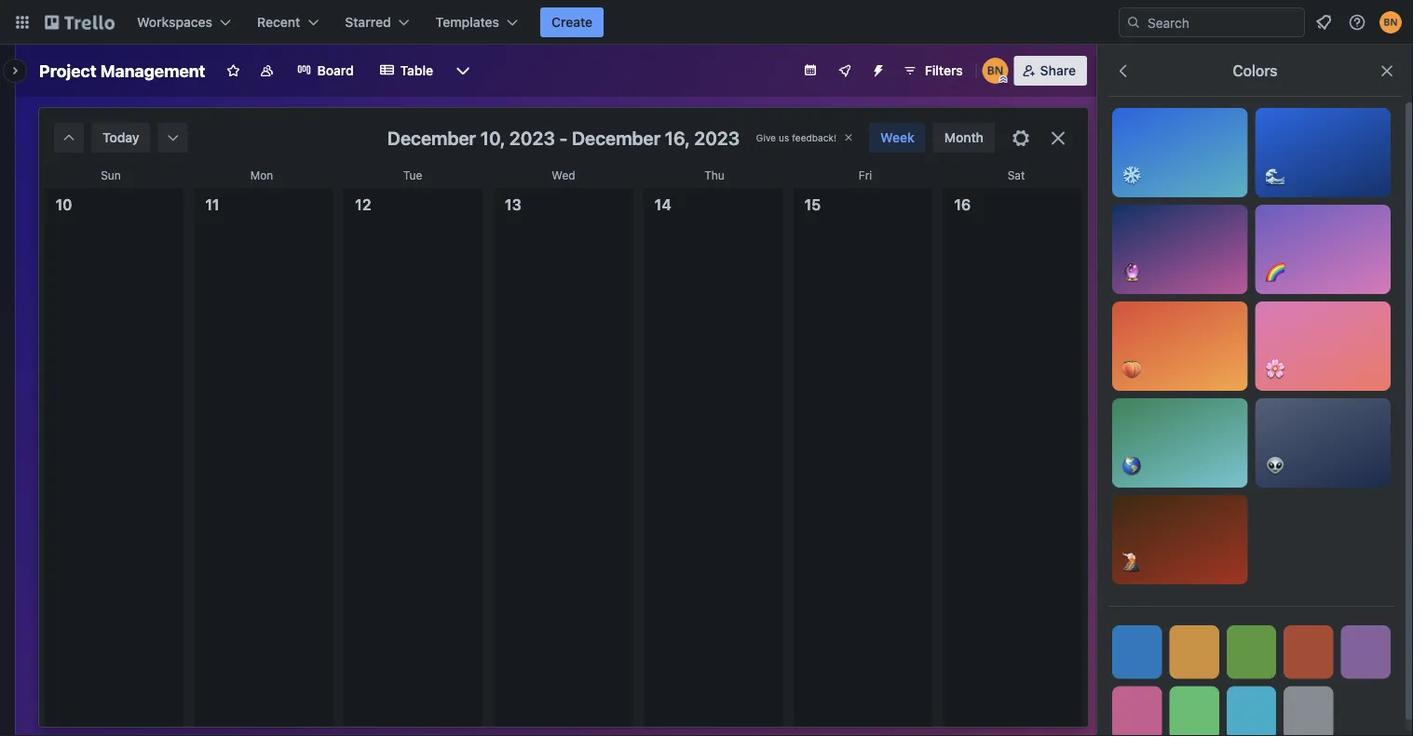 Task type: locate. For each thing, give the bounding box(es) containing it.
ben nelson (bennelson96) image right the filters
[[982, 58, 1008, 84]]

2023 up thu
[[694, 127, 740, 149]]

1 december from the left
[[387, 127, 476, 149]]

december up tue
[[387, 127, 476, 149]]

ben nelson (bennelson96) image
[[1379, 11, 1402, 34], [982, 58, 1008, 84]]

workspaces button
[[126, 7, 242, 37]]

fri
[[859, 169, 872, 182]]

10,
[[480, 127, 505, 149]]

colors
[[1233, 62, 1278, 80]]

🌎
[[1122, 457, 1137, 475]]

1 vertical spatial ben nelson (bennelson96) image
[[982, 58, 1008, 84]]

15
[[804, 196, 821, 214]]

1 horizontal spatial december
[[572, 127, 661, 149]]

starred button
[[334, 7, 421, 37]]

🌊
[[1265, 166, 1280, 184]]

❄️
[[1122, 166, 1137, 184]]

0 horizontal spatial 2023
[[509, 127, 555, 149]]

ben nelson (bennelson96) image right open information menu icon
[[1379, 11, 1402, 34]]

project management
[[39, 61, 205, 81]]

sun
[[101, 169, 121, 182]]

december right '-'
[[572, 127, 661, 149]]

🌈
[[1265, 263, 1280, 281]]

sm image
[[60, 129, 78, 147]]

0 vertical spatial ben nelson (bennelson96) image
[[1379, 11, 1402, 34]]

templates button
[[424, 7, 529, 37]]

table link
[[369, 56, 444, 86]]

1 horizontal spatial 2023
[[694, 127, 740, 149]]

calendar power-up image
[[803, 62, 818, 77]]

primary element
[[0, 0, 1413, 45]]

16,
[[665, 127, 690, 149]]

share button
[[1014, 56, 1087, 86]]

project
[[39, 61, 96, 81]]

14
[[655, 196, 671, 214]]

customize views image
[[454, 61, 472, 80]]

2 december from the left
[[572, 127, 661, 149]]

month
[[944, 130, 984, 145]]

🌸
[[1265, 360, 1280, 378]]

open information menu image
[[1348, 13, 1366, 32]]

power ups image
[[837, 63, 852, 78]]

december
[[387, 127, 476, 149], [572, 127, 661, 149]]

give us feedback!
[[756, 132, 837, 143]]

1 horizontal spatial ben nelson (bennelson96) image
[[1379, 11, 1402, 34]]

1 2023 from the left
[[509, 127, 555, 149]]

0 horizontal spatial december
[[387, 127, 476, 149]]

today
[[102, 130, 139, 145]]

2023 left '-'
[[509, 127, 555, 149]]

workspace visible image
[[259, 63, 274, 78]]

2023
[[509, 127, 555, 149], [694, 127, 740, 149]]

share
[[1040, 63, 1076, 78]]

create
[[551, 14, 593, 30]]

0 notifications image
[[1312, 11, 1335, 34]]

table
[[400, 63, 433, 78]]

wed
[[552, 169, 575, 182]]

starred
[[345, 14, 391, 30]]



Task type: vqa. For each thing, say whether or not it's contained in the screenshot.
Image
no



Task type: describe. For each thing, give the bounding box(es) containing it.
thu
[[704, 169, 725, 182]]

12
[[355, 196, 371, 214]]

us
[[779, 132, 789, 143]]

automation image
[[863, 56, 889, 82]]

sat
[[1008, 169, 1025, 182]]

star or unstar board image
[[226, 63, 241, 78]]

december 10, 2023 - december 16, 2023
[[387, 127, 740, 149]]

this member is an admin of this board. image
[[999, 75, 1008, 84]]

Search field
[[1141, 8, 1304, 36]]

workspaces
[[137, 14, 212, 30]]

management
[[100, 61, 205, 81]]

recent
[[257, 14, 300, 30]]

search image
[[1126, 15, 1141, 30]]

give us feedback! link
[[756, 132, 837, 143]]

2 2023 from the left
[[694, 127, 740, 149]]

templates
[[436, 14, 499, 30]]

today button
[[91, 123, 151, 153]]

13
[[505, 196, 521, 214]]

recent button
[[246, 7, 330, 37]]

16
[[954, 196, 971, 214]]

🍑
[[1122, 360, 1137, 378]]

board link
[[285, 56, 365, 86]]

10
[[56, 196, 72, 214]]

👽
[[1265, 457, 1280, 475]]

feedback!
[[792, 132, 837, 143]]

month button
[[933, 123, 995, 153]]

0 horizontal spatial ben nelson (bennelson96) image
[[982, 58, 1008, 84]]

🔮
[[1122, 263, 1137, 281]]

mon
[[250, 169, 273, 182]]

create button
[[540, 7, 604, 37]]

filters button
[[897, 56, 968, 86]]

🌋
[[1122, 554, 1137, 571]]

11
[[205, 196, 219, 214]]

back to home image
[[45, 7, 115, 37]]

-
[[559, 127, 568, 149]]

give
[[756, 132, 776, 143]]

filters
[[925, 63, 963, 78]]

tue
[[403, 169, 422, 182]]

Board name text field
[[30, 56, 215, 86]]

board
[[317, 63, 354, 78]]

sm image
[[164, 129, 182, 147]]



